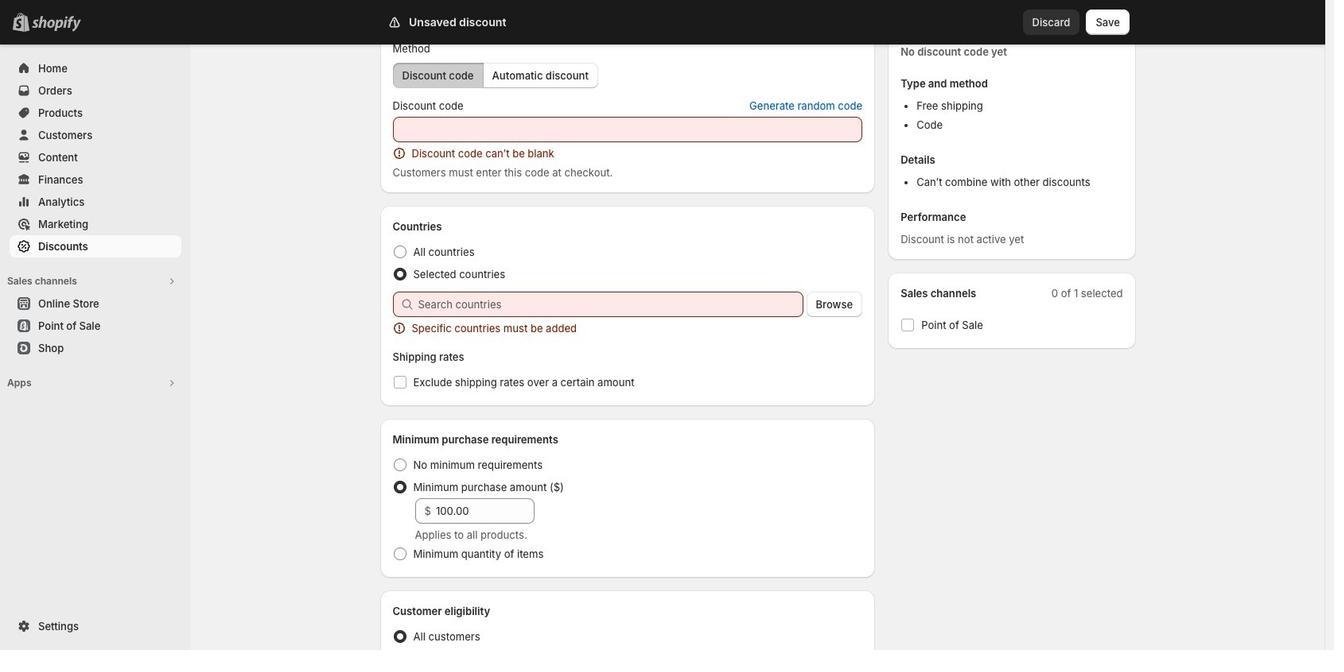 Task type: locate. For each thing, give the bounding box(es) containing it.
None text field
[[393, 117, 863, 142]]

0.00 text field
[[436, 499, 534, 524]]



Task type: describe. For each thing, give the bounding box(es) containing it.
shopify image
[[32, 16, 81, 32]]

Search countries text field
[[418, 292, 803, 318]]



Task type: vqa. For each thing, say whether or not it's contained in the screenshot.
"shipping"
no



